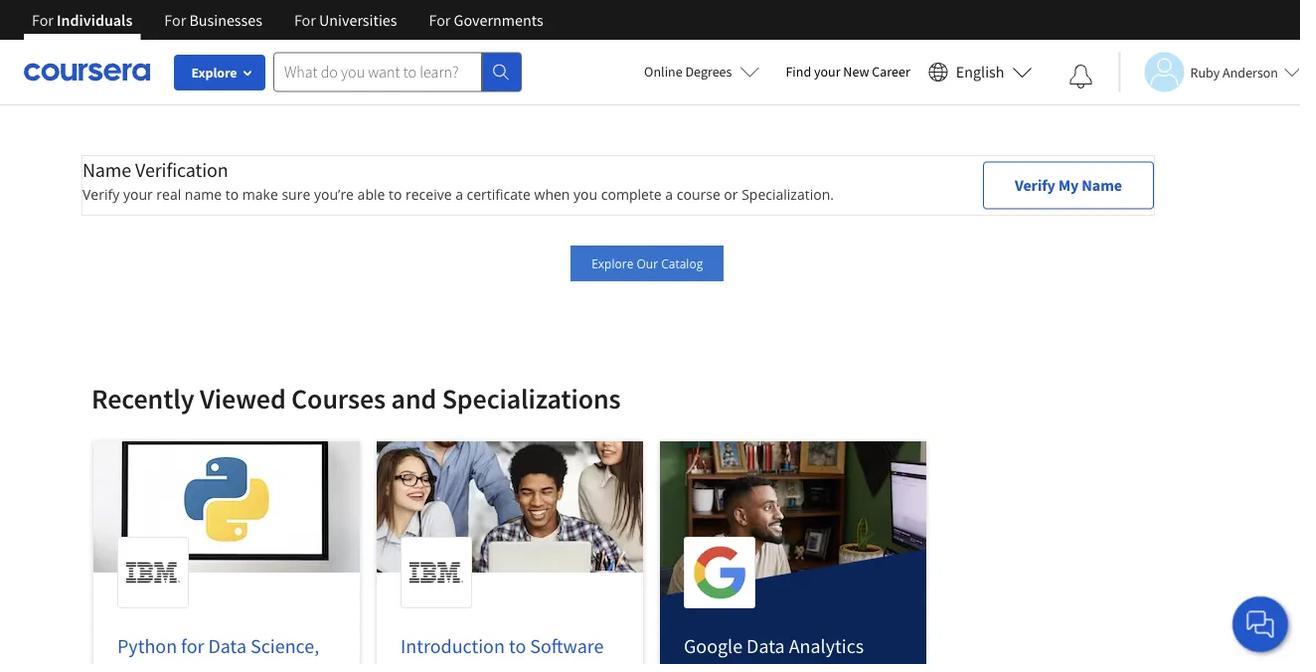 Task type: locate. For each thing, give the bounding box(es) containing it.
google data analytics link
[[660, 441, 926, 664], [684, 634, 864, 659]]

science,
[[251, 634, 319, 659]]

specialization.
[[742, 185, 834, 204]]

introduction to software engineering
[[401, 634, 604, 664]]

explore down for businesses
[[191, 64, 237, 82]]

verify
[[1015, 175, 1056, 195], [83, 185, 120, 204]]

certificate
[[467, 185, 531, 204]]

python
[[117, 634, 177, 659]]

show notifications image
[[1069, 65, 1093, 88]]

2 a from the left
[[665, 185, 673, 204]]

name verification verify your real name to make sure you're able to receive a certificate when you complete a course or specialization.
[[83, 158, 834, 204]]

name right my
[[1082, 175, 1122, 195]]

specializations
[[442, 381, 621, 416]]

explore for explore
[[191, 64, 237, 82]]

1 vertical spatial your
[[123, 185, 153, 204]]

name left verification
[[83, 158, 131, 182]]

None search field
[[273, 52, 522, 92]]

2 horizontal spatial to
[[509, 634, 526, 659]]

0 horizontal spatial your
[[123, 185, 153, 204]]

courses
[[291, 381, 386, 416]]

explore inside dropdown button
[[191, 64, 237, 82]]

data right google
[[747, 634, 785, 659]]

for left individuals
[[32, 10, 54, 30]]

find your new career
[[786, 63, 910, 81]]

individuals
[[57, 10, 133, 30]]

1 horizontal spatial to
[[389, 185, 402, 204]]

explore button
[[174, 55, 265, 90]]

to
[[225, 185, 239, 204], [389, 185, 402, 204], [509, 634, 526, 659]]

data
[[208, 634, 247, 659], [747, 634, 785, 659]]

verify left my
[[1015, 175, 1056, 195]]

analytics
[[789, 634, 864, 659]]

name
[[185, 185, 222, 204]]

explore left our
[[592, 255, 634, 271]]

1 for from the left
[[32, 10, 54, 30]]

introduction to software engineering link
[[377, 441, 643, 664], [401, 634, 604, 664]]

you
[[574, 185, 598, 204]]

1 horizontal spatial a
[[665, 185, 673, 204]]

4 for from the left
[[429, 10, 451, 30]]

degrees
[[685, 63, 732, 81]]

english
[[956, 62, 1005, 82]]

your right the find
[[814, 63, 841, 81]]

a
[[455, 185, 463, 204], [665, 185, 673, 204]]

0 horizontal spatial explore
[[191, 64, 237, 82]]

your
[[814, 63, 841, 81], [123, 185, 153, 204]]

1 horizontal spatial explore
[[592, 255, 634, 271]]

ruby anderson button
[[1119, 52, 1300, 92]]

your inside name verification verify your real name to make sure you're able to receive a certificate when you complete a course or specialization.
[[123, 185, 153, 204]]

able
[[357, 185, 385, 204]]

to inside introduction to software engineering
[[509, 634, 526, 659]]

1 horizontal spatial data
[[747, 634, 785, 659]]

0 horizontal spatial verify
[[83, 185, 120, 204]]

for for universities
[[294, 10, 316, 30]]

explore
[[191, 64, 237, 82], [592, 255, 634, 271]]

english button
[[920, 40, 1040, 104]]

explore for explore our catalog
[[592, 255, 634, 271]]

for left businesses
[[164, 10, 186, 30]]

for left universities
[[294, 10, 316, 30]]

for
[[32, 10, 54, 30], [164, 10, 186, 30], [294, 10, 316, 30], [429, 10, 451, 30]]

to left software
[[509, 634, 526, 659]]

1 horizontal spatial your
[[814, 63, 841, 81]]

to left make
[[225, 185, 239, 204]]

3 for from the left
[[294, 10, 316, 30]]

0 vertical spatial explore
[[191, 64, 237, 82]]

real
[[156, 185, 181, 204]]

for individuals
[[32, 10, 133, 30]]

for
[[181, 634, 204, 659]]

for governments
[[429, 10, 543, 30]]

to right able
[[389, 185, 402, 204]]

name
[[83, 158, 131, 182], [1082, 175, 1122, 195]]

your left real
[[123, 185, 153, 204]]

python for data science, ai & development link
[[93, 441, 360, 664], [117, 634, 319, 664]]

viewed
[[200, 381, 286, 416]]

coursera image
[[24, 56, 150, 88]]

software
[[530, 634, 604, 659]]

2 data from the left
[[747, 634, 785, 659]]

anderson
[[1223, 63, 1278, 81]]

find
[[786, 63, 811, 81]]

a left course
[[665, 185, 673, 204]]

0 horizontal spatial name
[[83, 158, 131, 182]]

verify inside name verification verify your real name to make sure you're able to receive a certificate when you complete a course or specialization.
[[83, 185, 120, 204]]

1 data from the left
[[208, 634, 247, 659]]

my
[[1059, 175, 1079, 195]]

data inside python for data science, ai & development
[[208, 634, 247, 659]]

1 vertical spatial explore
[[592, 255, 634, 271]]

banner navigation
[[16, 0, 559, 40]]

0 horizontal spatial a
[[455, 185, 463, 204]]

0 horizontal spatial data
[[208, 634, 247, 659]]

for left governments
[[429, 10, 451, 30]]

you're
[[314, 185, 354, 204]]

verify left real
[[83, 185, 120, 204]]

a right receive
[[455, 185, 463, 204]]

verify my name link
[[983, 162, 1154, 209]]

data up development
[[208, 634, 247, 659]]

2 for from the left
[[164, 10, 186, 30]]

governments
[[454, 10, 543, 30]]

chat with us image
[[1245, 608, 1276, 640]]

universities
[[319, 10, 397, 30]]



Task type: describe. For each thing, give the bounding box(es) containing it.
recently viewed courses and specializations
[[91, 381, 621, 416]]

python for data science, ai & development
[[117, 634, 319, 664]]

explore our catalog
[[592, 255, 703, 271]]

ai
[[117, 662, 133, 664]]

1 a from the left
[[455, 185, 463, 204]]

and
[[391, 381, 437, 416]]

find your new career link
[[776, 60, 920, 84]]

google data analytics
[[684, 634, 864, 659]]

for businesses
[[164, 10, 262, 30]]

1 horizontal spatial verify
[[1015, 175, 1056, 195]]

catalog
[[661, 255, 703, 271]]

recently viewed courses and specializations carousel element
[[82, 321, 1213, 664]]

for for governments
[[429, 10, 451, 30]]

ruby anderson
[[1190, 63, 1278, 81]]

explore our catalog link
[[571, 246, 724, 281]]

make
[[242, 185, 278, 204]]

complete
[[601, 185, 662, 204]]

google
[[684, 634, 743, 659]]

name inside name verification verify your real name to make sure you're able to receive a certificate when you complete a course or specialization.
[[83, 158, 131, 182]]

or
[[724, 185, 738, 204]]

verification
[[135, 158, 228, 182]]

for universities
[[294, 10, 397, 30]]

receive
[[406, 185, 452, 204]]

for for businesses
[[164, 10, 186, 30]]

when
[[534, 185, 570, 204]]

recently
[[91, 381, 194, 416]]

career
[[872, 63, 910, 81]]

0 vertical spatial your
[[814, 63, 841, 81]]

verify my name
[[1015, 175, 1122, 195]]

sure
[[282, 185, 310, 204]]

development
[[153, 662, 265, 664]]

businesses
[[189, 10, 262, 30]]

online degrees button
[[628, 50, 776, 93]]

ruby
[[1190, 63, 1220, 81]]

for for individuals
[[32, 10, 54, 30]]

online
[[644, 63, 683, 81]]

&
[[137, 662, 149, 664]]

0 horizontal spatial to
[[225, 185, 239, 204]]

course
[[677, 185, 720, 204]]

new
[[843, 63, 869, 81]]

introduction
[[401, 634, 505, 659]]

What do you want to learn? text field
[[273, 52, 482, 92]]

1 horizontal spatial name
[[1082, 175, 1122, 195]]

our
[[637, 255, 658, 271]]

online degrees
[[644, 63, 732, 81]]

engineering
[[401, 662, 500, 664]]



Task type: vqa. For each thing, say whether or not it's contained in the screenshot.
Data
yes



